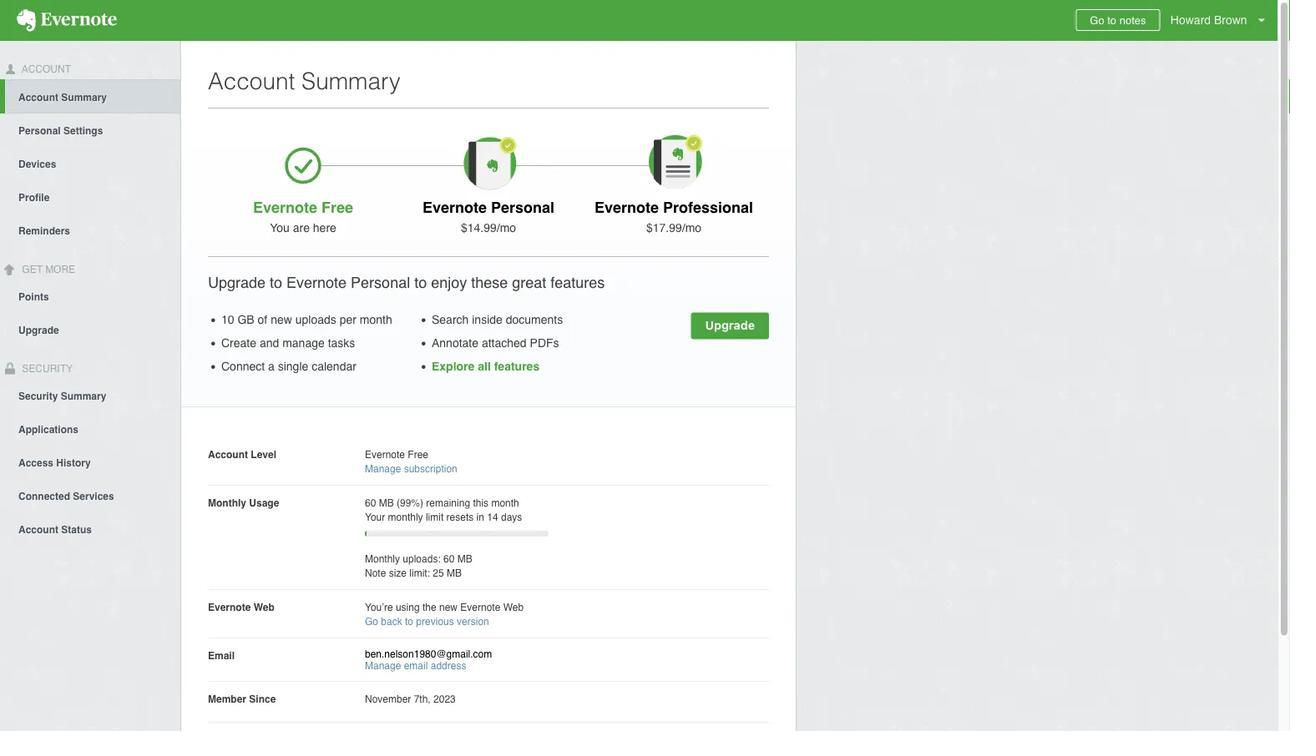 Task type: vqa. For each thing, say whether or not it's contained in the screenshot.
Monthly
yes



Task type: describe. For each thing, give the bounding box(es) containing it.
professional
[[663, 199, 753, 216]]

are
[[293, 221, 310, 235]]

manage email address link
[[365, 661, 466, 672]]

note
[[365, 568, 386, 579]]

0 horizontal spatial account summary
[[18, 92, 107, 103]]

email
[[208, 650, 235, 662]]

search inside documents
[[432, 313, 563, 327]]

60 mb (99%) remaining this month your monthly limit resets in 14 days
[[365, 497, 522, 523]]

documents
[[506, 313, 563, 327]]

evernote free manage subscription
[[365, 449, 457, 475]]

get more
[[19, 264, 75, 275]]

reminders link
[[0, 214, 180, 247]]

1 vertical spatial mb
[[457, 553, 473, 565]]

manage subscription link
[[365, 463, 457, 475]]

evernote for evernote web
[[208, 602, 251, 613]]

evernote for evernote free you are here
[[253, 199, 317, 216]]

email
[[404, 661, 428, 672]]

0 horizontal spatial features
[[494, 360, 540, 373]]

create and manage tasks
[[221, 337, 355, 350]]

explore all features link
[[432, 360, 540, 373]]

evernote web
[[208, 602, 275, 613]]

1 horizontal spatial upgrade
[[208, 274, 266, 291]]

manage inside ben.nelson1980@gmail.com manage email address
[[365, 661, 401, 672]]

these
[[471, 274, 508, 291]]

to left notes
[[1108, 14, 1117, 26]]

7th,
[[414, 694, 431, 705]]

annotate
[[432, 337, 479, 350]]

25
[[433, 568, 444, 579]]

notes
[[1120, 14, 1146, 26]]

60 inside 60 mb (99%) remaining this month your monthly limit resets in 14 days
[[365, 497, 376, 509]]

mo for professional
[[685, 221, 702, 235]]

account level
[[208, 449, 276, 461]]

you
[[270, 221, 290, 235]]

devices
[[18, 159, 56, 170]]

monthly usage
[[208, 497, 279, 509]]

access
[[18, 457, 53, 469]]

connect
[[221, 360, 265, 373]]

evernote inside you're using the new evernote web go back to previous version
[[460, 602, 501, 613]]

tasks
[[328, 337, 355, 350]]

monthly uploads: 60 mb note size limit: 25 mb
[[365, 553, 473, 579]]

account inside "link"
[[18, 524, 58, 536]]

to inside you're using the new evernote web go back to previous version
[[405, 616, 413, 628]]

connect a single calendar
[[221, 360, 357, 373]]

limit
[[426, 512, 444, 523]]

pdfs
[[530, 337, 559, 350]]

ben.nelson1980@gmail.com manage email address
[[365, 649, 492, 672]]

uploads
[[295, 313, 336, 327]]

monthly for monthly usage
[[208, 497, 246, 509]]

security for security summary
[[18, 390, 58, 402]]

go inside you're using the new evernote web go back to previous version
[[365, 616, 378, 628]]

2023
[[434, 694, 456, 705]]

(99%)
[[397, 497, 423, 509]]

evernote image
[[0, 9, 134, 32]]

howard
[[1171, 13, 1211, 27]]

annotate attached pdfs
[[432, 337, 559, 350]]

devices link
[[0, 147, 180, 180]]

upgrade to evernote personal to enjoy these great features
[[208, 274, 605, 291]]

create
[[221, 337, 256, 350]]

personal settings
[[18, 125, 103, 137]]

november 7th, 2023
[[365, 694, 456, 705]]

days
[[501, 512, 522, 523]]

free for evernote free manage subscription
[[408, 449, 429, 461]]

calendar
[[312, 360, 357, 373]]

howard brown
[[1171, 13, 1248, 27]]

new for uploads
[[271, 313, 292, 327]]

services
[[73, 491, 114, 502]]

more
[[45, 264, 75, 275]]

you're using the new evernote web go back to previous version
[[365, 602, 524, 628]]

profile link
[[0, 180, 180, 214]]

points
[[18, 291, 49, 303]]

1 web from the left
[[254, 602, 275, 613]]

1 horizontal spatial personal
[[351, 274, 410, 291]]

10 gb of new uploads per month
[[221, 313, 392, 327]]

limit:
[[410, 568, 430, 579]]

security summary link
[[0, 379, 180, 412]]

remaining
[[426, 497, 470, 509]]

search
[[432, 313, 469, 327]]

1 upgrade link from the left
[[691, 313, 769, 340]]

your
[[365, 512, 385, 523]]

resets
[[447, 512, 474, 523]]

howard brown link
[[1167, 0, 1278, 41]]

account status link
[[0, 512, 180, 546]]

2 upgrade link from the left
[[0, 313, 180, 346]]

security for security
[[19, 363, 73, 375]]

manage inside evernote free manage subscription
[[365, 463, 401, 475]]

all
[[478, 360, 491, 373]]

usage
[[249, 497, 279, 509]]

in
[[477, 512, 484, 523]]

access history
[[18, 457, 91, 469]]

personal inside personal settings link
[[18, 125, 61, 137]]

manage
[[282, 337, 325, 350]]

monthly
[[388, 512, 423, 523]]



Task type: locate. For each thing, give the bounding box(es) containing it.
mo inside evernote professional $17.99/ mo
[[685, 221, 702, 235]]

go to notes
[[1090, 14, 1146, 26]]

evernote up 'uploads'
[[287, 274, 347, 291]]

monthly
[[208, 497, 246, 509], [365, 553, 400, 565]]

per
[[340, 313, 357, 327]]

to
[[1108, 14, 1117, 26], [270, 274, 282, 291], [414, 274, 427, 291], [405, 616, 413, 628]]

0 vertical spatial free
[[322, 199, 353, 216]]

evernote link
[[0, 0, 134, 41]]

1 vertical spatial go
[[365, 616, 378, 628]]

personal up devices
[[18, 125, 61, 137]]

monthly inside monthly uploads: 60 mb note size limit: 25 mb
[[365, 553, 400, 565]]

upgrade link
[[691, 313, 769, 340], [0, 313, 180, 346]]

here
[[313, 221, 336, 235]]

evernote up manage subscription "link"
[[365, 449, 405, 461]]

1 horizontal spatial mo
[[685, 221, 702, 235]]

10
[[221, 313, 234, 327]]

go to notes link
[[1076, 9, 1161, 31]]

web inside you're using the new evernote web go back to previous version
[[503, 602, 524, 613]]

month up the 'days'
[[491, 497, 519, 509]]

0 vertical spatial security
[[19, 363, 73, 375]]

evernote for evernote professional $17.99/ mo
[[595, 199, 659, 216]]

november
[[365, 694, 411, 705]]

enjoy
[[431, 274, 467, 291]]

2 horizontal spatial personal
[[491, 199, 555, 216]]

0 horizontal spatial mo
[[500, 221, 516, 235]]

1 horizontal spatial monthly
[[365, 553, 400, 565]]

applications link
[[0, 412, 180, 445]]

monthly up note
[[365, 553, 400, 565]]

account summary link
[[5, 79, 180, 113]]

0 horizontal spatial month
[[360, 313, 392, 327]]

evernote professional $17.99/ mo
[[595, 199, 753, 235]]

address
[[431, 661, 466, 672]]

personal up the $14.99/
[[491, 199, 555, 216]]

1 horizontal spatial web
[[503, 602, 524, 613]]

mo inside evernote personal $14.99/ mo
[[500, 221, 516, 235]]

evernote up you
[[253, 199, 317, 216]]

0 horizontal spatial go
[[365, 616, 378, 628]]

level
[[251, 449, 276, 461]]

ben.nelson1980@gmail.com
[[365, 649, 492, 661]]

attached
[[482, 337, 527, 350]]

2 manage from the top
[[365, 661, 401, 672]]

monthly for monthly uploads: 60 mb note size limit: 25 mb
[[365, 553, 400, 565]]

size
[[389, 568, 407, 579]]

features down attached
[[494, 360, 540, 373]]

of
[[258, 313, 267, 327]]

security
[[19, 363, 73, 375], [18, 390, 58, 402]]

0 vertical spatial manage
[[365, 463, 401, 475]]

evernote inside evernote free manage subscription
[[365, 449, 405, 461]]

1 vertical spatial free
[[408, 449, 429, 461]]

evernote inside evernote personal $14.99/ mo
[[423, 199, 487, 216]]

version
[[457, 616, 489, 628]]

summary inside security summary link
[[61, 390, 106, 402]]

0 vertical spatial new
[[271, 313, 292, 327]]

2 web from the left
[[503, 602, 524, 613]]

mo up these
[[500, 221, 516, 235]]

go back to previous version link
[[365, 616, 489, 628]]

get
[[22, 264, 43, 275]]

0 horizontal spatial free
[[322, 199, 353, 216]]

0 horizontal spatial 60
[[365, 497, 376, 509]]

evernote personal $14.99/ mo
[[423, 199, 555, 235]]

this
[[473, 497, 489, 509]]

member
[[208, 694, 246, 705]]

free up here
[[322, 199, 353, 216]]

60 up your
[[365, 497, 376, 509]]

1 vertical spatial new
[[439, 602, 458, 613]]

evernote free you are here
[[253, 199, 353, 235]]

great
[[512, 274, 546, 291]]

manage up (99%)
[[365, 463, 401, 475]]

evernote up $17.99/
[[595, 199, 659, 216]]

free inside evernote free you are here
[[322, 199, 353, 216]]

0 horizontal spatial upgrade
[[18, 325, 59, 336]]

1 horizontal spatial go
[[1090, 14, 1105, 26]]

summary for account summary link
[[61, 92, 107, 103]]

settings
[[63, 125, 103, 137]]

1 mo from the left
[[500, 221, 516, 235]]

inside
[[472, 313, 503, 327]]

60 inside monthly uploads: 60 mb note size limit: 25 mb
[[444, 553, 455, 565]]

$17.99/
[[646, 221, 685, 235]]

0 vertical spatial features
[[551, 274, 605, 291]]

personal settings link
[[0, 113, 180, 147]]

history
[[56, 457, 91, 469]]

mb inside 60 mb (99%) remaining this month your monthly limit resets in 14 days
[[379, 497, 394, 509]]

connected services
[[18, 491, 114, 502]]

evernote inside evernote free you are here
[[253, 199, 317, 216]]

1 horizontal spatial upgrade link
[[691, 313, 769, 340]]

1 horizontal spatial account summary
[[208, 68, 401, 94]]

upgrade
[[208, 274, 266, 291], [705, 318, 755, 332], [18, 325, 59, 336]]

1 vertical spatial features
[[494, 360, 540, 373]]

evernote up the $14.99/
[[423, 199, 487, 216]]

uploads:
[[403, 553, 441, 565]]

account status
[[18, 524, 92, 536]]

single
[[278, 360, 308, 373]]

1 horizontal spatial free
[[408, 449, 429, 461]]

account
[[19, 63, 71, 75], [208, 68, 295, 94], [18, 92, 58, 103], [208, 449, 248, 461], [18, 524, 58, 536]]

2 mo from the left
[[685, 221, 702, 235]]

free
[[322, 199, 353, 216], [408, 449, 429, 461]]

member since
[[208, 694, 276, 705]]

evernote
[[253, 199, 317, 216], [423, 199, 487, 216], [595, 199, 659, 216], [287, 274, 347, 291], [365, 449, 405, 461], [208, 602, 251, 613], [460, 602, 501, 613]]

profile
[[18, 192, 50, 204]]

free inside evernote free manage subscription
[[408, 449, 429, 461]]

mb up your
[[379, 497, 394, 509]]

1 manage from the top
[[365, 463, 401, 475]]

0 vertical spatial personal
[[18, 125, 61, 137]]

1 horizontal spatial 60
[[444, 553, 455, 565]]

mb
[[379, 497, 394, 509], [457, 553, 473, 565], [447, 568, 462, 579]]

mo for personal
[[500, 221, 516, 235]]

go left notes
[[1090, 14, 1105, 26]]

month inside 60 mb (99%) remaining this month your monthly limit resets in 14 days
[[491, 497, 519, 509]]

1 vertical spatial security
[[18, 390, 58, 402]]

0 horizontal spatial personal
[[18, 125, 61, 137]]

1 horizontal spatial features
[[551, 274, 605, 291]]

month right per
[[360, 313, 392, 327]]

connected services link
[[0, 479, 180, 512]]

features
[[551, 274, 605, 291], [494, 360, 540, 373]]

go down you're
[[365, 616, 378, 628]]

summary
[[302, 68, 401, 94], [61, 92, 107, 103], [61, 390, 106, 402]]

1 horizontal spatial month
[[491, 497, 519, 509]]

1 vertical spatial 60
[[444, 553, 455, 565]]

mo
[[500, 221, 516, 235], [685, 221, 702, 235]]

using
[[396, 602, 420, 613]]

personal inside evernote personal $14.99/ mo
[[491, 199, 555, 216]]

since
[[249, 694, 276, 705]]

security up security summary
[[19, 363, 73, 375]]

you're
[[365, 602, 393, 613]]

back
[[381, 616, 402, 628]]

free up manage subscription "link"
[[408, 449, 429, 461]]

2 vertical spatial personal
[[351, 274, 410, 291]]

2 vertical spatial mb
[[447, 568, 462, 579]]

previous
[[416, 616, 454, 628]]

a
[[268, 360, 275, 373]]

1 vertical spatial month
[[491, 497, 519, 509]]

to down using in the left of the page
[[405, 616, 413, 628]]

explore
[[432, 360, 475, 373]]

to left enjoy
[[414, 274, 427, 291]]

evernote inside evernote professional $17.99/ mo
[[595, 199, 659, 216]]

personal up per
[[351, 274, 410, 291]]

0 horizontal spatial web
[[254, 602, 275, 613]]

and
[[260, 337, 279, 350]]

new inside you're using the new evernote web go back to previous version
[[439, 602, 458, 613]]

60
[[365, 497, 376, 509], [444, 553, 455, 565]]

1 vertical spatial manage
[[365, 661, 401, 672]]

subscription
[[404, 463, 457, 475]]

0 vertical spatial month
[[360, 313, 392, 327]]

go
[[1090, 14, 1105, 26], [365, 616, 378, 628]]

new for evernote
[[439, 602, 458, 613]]

access history link
[[0, 445, 180, 479]]

0 horizontal spatial upgrade link
[[0, 313, 180, 346]]

60 up the 25
[[444, 553, 455, 565]]

monthly left usage
[[208, 497, 246, 509]]

gb
[[238, 313, 254, 327]]

connected
[[18, 491, 70, 502]]

summary inside account summary link
[[61, 92, 107, 103]]

0 vertical spatial mb
[[379, 497, 394, 509]]

personal
[[18, 125, 61, 137], [491, 199, 555, 216], [351, 274, 410, 291]]

1 vertical spatial personal
[[491, 199, 555, 216]]

0 horizontal spatial monthly
[[208, 497, 246, 509]]

reminders
[[18, 225, 70, 237]]

manage left email
[[365, 661, 401, 672]]

0 horizontal spatial new
[[271, 313, 292, 327]]

mo down professional
[[685, 221, 702, 235]]

1 horizontal spatial new
[[439, 602, 458, 613]]

mb down resets
[[457, 553, 473, 565]]

0 vertical spatial monthly
[[208, 497, 246, 509]]

free for evernote free you are here
[[322, 199, 353, 216]]

evernote up 'email'
[[208, 602, 251, 613]]

1 vertical spatial monthly
[[365, 553, 400, 565]]

evernote for evernote personal $14.99/ mo
[[423, 199, 487, 216]]

brown
[[1214, 13, 1248, 27]]

new right the of
[[271, 313, 292, 327]]

mb right the 25
[[447, 568, 462, 579]]

status
[[61, 524, 92, 536]]

evernote up version
[[460, 602, 501, 613]]

web
[[254, 602, 275, 613], [503, 602, 524, 613]]

2 horizontal spatial upgrade
[[705, 318, 755, 332]]

0 vertical spatial go
[[1090, 14, 1105, 26]]

evernote for evernote free manage subscription
[[365, 449, 405, 461]]

new right the on the left of the page
[[439, 602, 458, 613]]

security up applications
[[18, 390, 58, 402]]

points link
[[0, 279, 180, 313]]

to up 10 gb of new uploads per month
[[270, 274, 282, 291]]

0 vertical spatial 60
[[365, 497, 376, 509]]

features right great in the top left of the page
[[551, 274, 605, 291]]

summary for security summary link
[[61, 390, 106, 402]]

14
[[487, 512, 498, 523]]



